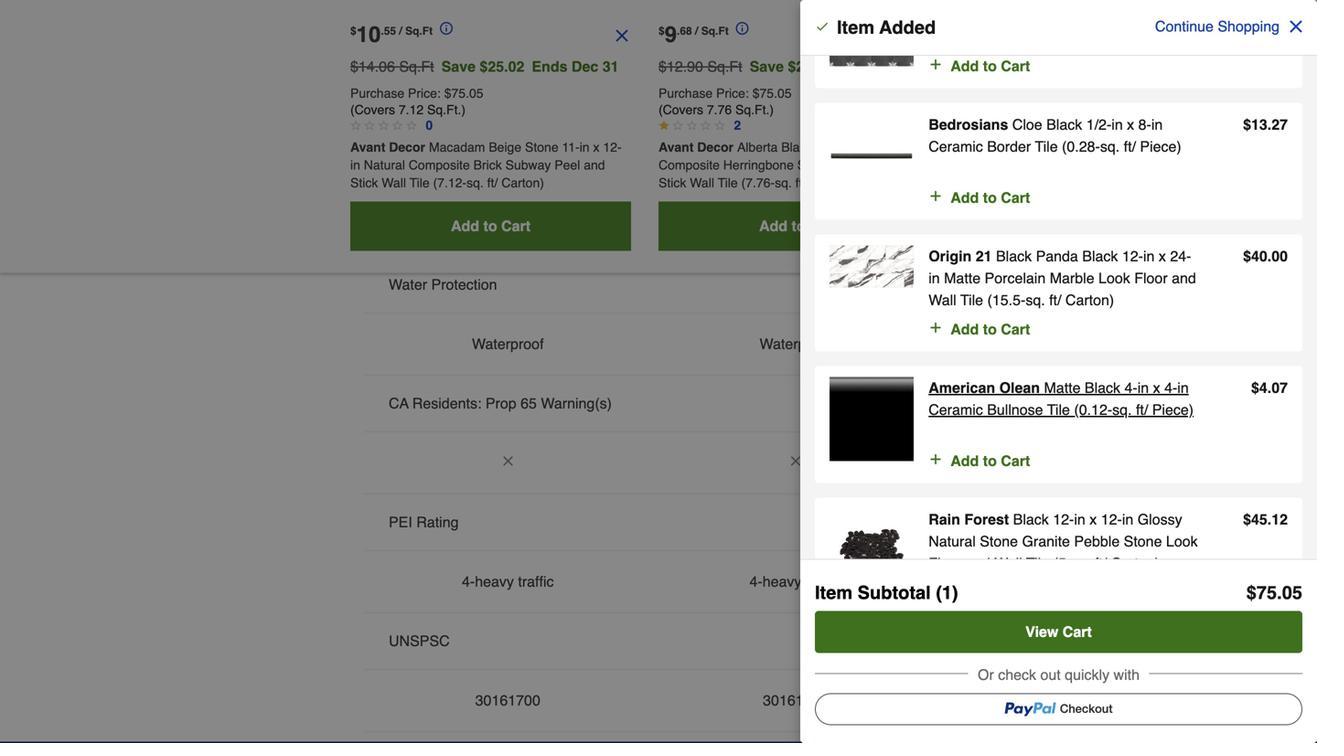 Task type: locate. For each thing, give the bounding box(es) containing it.
ft/ inside alberta black 12-in x 12-in natural composite herringbone stone look peel and stick wall tile (7.76-sq. ft/ carton)
[[795, 176, 806, 190]]

) inside purchase price: $75.05 (covers 7.76 sq.ft. )
[[770, 102, 774, 117]]

and inside black 12-in x 12-in glossy natural stone granite pebble stone look floor and wall tile (5-sq. ft/ carton)
[[966, 555, 990, 572]]

price: for 9
[[716, 86, 749, 101]]

macadam beige stone 11-in x 12- in natural composite brick subway peel and stick wall tile (7.12-sq. ft/ carton)
[[350, 140, 622, 190]]

waterproof
[[472, 336, 544, 353], [760, 336, 832, 353]]

ft/
[[1124, 138, 1136, 155], [487, 176, 498, 190], [795, 176, 806, 190], [1049, 292, 1061, 309], [1136, 402, 1148, 418], [1095, 555, 1107, 572]]

1 horizontal spatial dec
[[880, 58, 907, 75]]

) inside purchase price: $75.05 (covers 7.12 sq.ft. )
[[461, 102, 466, 117]]

(covers inside purchase price: $75.05 (covers 7.76 sq.ft. )
[[659, 102, 703, 117]]

2 horizontal spatial 0 out of 5 stars image
[[406, 120, 417, 131]]

0 horizontal spatial n/a
[[496, 217, 520, 234]]

0 horizontal spatial matte
[[944, 270, 981, 287]]

carton) inside black 12-in x 12-in glossy natural stone granite pebble stone look floor and wall tile (5-sq. ft/ carton)
[[1111, 555, 1160, 572]]

2 decor from the left
[[697, 140, 734, 155]]

) for 9
[[770, 102, 774, 117]]

0 out of 5 stars image
[[350, 120, 361, 131], [364, 120, 375, 131]]

4 product image from the top
[[830, 377, 914, 462]]

matte inside black panda black 12-in x 24- in matte porcelain marble look floor and wall tile (15.5-sq. ft/ carton)
[[944, 270, 981, 287]]

carton) down "pebble"
[[1111, 555, 1160, 572]]

1 ceramic from the top
[[929, 138, 983, 155]]

black
[[1047, 116, 1082, 133], [781, 140, 813, 155], [996, 248, 1032, 265], [1082, 248, 1118, 265], [1085, 380, 1121, 397], [1013, 511, 1049, 528]]

wall down granite
[[995, 555, 1022, 572]]

. for 45
[[1268, 511, 1272, 528]]

check
[[998, 667, 1036, 684]]

tile left (7.12-
[[410, 176, 430, 190]]

2 traffic from the left
[[806, 574, 842, 590]]

) up alberta
[[770, 102, 774, 117]]

2 vertical spatial look
[[1166, 533, 1198, 550]]

1 horizontal spatial floor
[[1134, 270, 1168, 287]]

1 dec from the left
[[572, 58, 598, 75]]

0 horizontal spatial waterproof
[[472, 336, 544, 353]]

$ inside $ 10 . 55 / sq.ft
[[350, 25, 356, 38]]

n/a down alberta black 12-in x 12-in natural composite herringbone stone look peel and stick wall tile (7.76-sq. ft/ carton)
[[783, 217, 808, 234]]

floor right 'marble'
[[1134, 270, 1168, 287]]

price: inside purchase price: $75.05 (covers 7.76 sq.ft. )
[[716, 86, 749, 101]]

carton)
[[501, 176, 544, 190], [810, 176, 852, 190], [1066, 292, 1114, 309], [1111, 555, 1160, 572]]

1 (covers from the left
[[350, 102, 395, 117]]

1 ends from the left
[[532, 58, 568, 75]]

5- right the 7.76
[[752, 98, 765, 115]]

2 31 from the left
[[911, 58, 927, 75]]

0 horizontal spatial stick
[[350, 176, 378, 190]]

1 horizontal spatial 5-year limited
[[752, 98, 840, 115]]

2 1 out of 5 stars image from the left
[[700, 120, 711, 131]]

avant down purchase price: $75.05 (covers 7.12 sq.ft. )
[[350, 140, 385, 155]]

12- inside the "macadam beige stone 11-in x 12- in natural composite brick subway peel and stick wall tile (7.12-sq. ft/ carton)"
[[603, 140, 622, 155]]

0 horizontal spatial (covers
[[350, 102, 395, 117]]

purchase for 10
[[350, 86, 404, 101]]

1 out of 5 stars image
[[686, 120, 697, 131], [700, 120, 711, 131]]

sq.ft
[[405, 25, 433, 38], [701, 25, 729, 38], [399, 58, 434, 75], [707, 58, 742, 75]]

sq.ft. inside purchase price: $75.05 (covers 7.76 sq.ft. )
[[735, 102, 770, 117]]

1 horizontal spatial limited
[[797, 98, 840, 115]]

3 product image from the top
[[830, 246, 914, 288]]

$75.05 inside purchase price: $75.05 (covers 7.76 sq.ft. )
[[753, 86, 792, 101]]

1 horizontal spatial peel
[[866, 158, 891, 173]]

to down bullnose
[[983, 453, 997, 470]]

1 vertical spatial floor
[[929, 555, 962, 572]]

ft/ inside black 12-in x 12-in glossy natural stone granite pebble stone look floor and wall tile (5-sq. ft/ carton)
[[1095, 555, 1107, 572]]

1 5-year limited from the left
[[464, 98, 552, 115]]

$ for 9
[[659, 25, 665, 38]]

to down alberta black 12-in x 12-in natural composite herringbone stone look peel and stick wall tile (7.76-sq. ft/ carton)
[[792, 218, 805, 234]]

/ right 68
[[695, 25, 698, 38]]

ft/ right '(7.76-'
[[795, 176, 806, 190]]

avant decor
[[350, 140, 425, 155], [659, 140, 734, 155]]

limited up beige
[[510, 98, 552, 115]]

$ left .00 at top right
[[1243, 248, 1251, 265]]

2 ) from the left
[[770, 102, 774, 117]]

(covers left the 7.76
[[659, 102, 703, 117]]

0 horizontal spatial floor
[[929, 555, 962, 572]]

/ for 10
[[399, 25, 402, 38]]

0 horizontal spatial 0 out of 5 stars image
[[350, 120, 361, 131]]

ceramic inside matte black 4-in x 4-in ceramic bullnose tile (0.12-sq. ft/ piece)
[[929, 402, 983, 418]]

glossy
[[1138, 511, 1182, 528]]

(covers for 10
[[350, 102, 395, 117]]

peel
[[555, 158, 580, 173], [866, 158, 891, 173]]

1 out of 5 stars image for 2nd 1 out of 5 stars element from left
[[672, 120, 683, 131]]

0 vertical spatial look
[[834, 158, 862, 173]]

1 out of 5 stars image for fifth 1 out of 5 stars element from right
[[659, 120, 670, 131]]

ends for 9
[[840, 58, 876, 75]]

purchase down $14.06
[[350, 86, 404, 101]]

sq. inside alberta black 12-in x 12-in natural composite herringbone stone look peel and stick wall tile (7.76-sq. ft/ carton)
[[775, 176, 792, 190]]

add to cart right plus icon
[[951, 189, 1030, 206]]

x inside black panda black 12-in x 24- in matte porcelain marble look floor and wall tile (15.5-sq. ft/ carton)
[[1159, 248, 1166, 265]]

0 horizontal spatial purchase
[[350, 86, 404, 101]]

0 horizontal spatial $25.02
[[480, 58, 524, 75]]

1 horizontal spatial 1 out of 5 stars image
[[672, 120, 683, 131]]

2 sq.ft. from the left
[[735, 102, 770, 117]]

1 out of 5 stars element
[[659, 120, 670, 131], [672, 120, 683, 131], [686, 120, 697, 131], [700, 120, 711, 131], [714, 120, 725, 131]]

wall inside alberta black 12-in x 12-in natural composite herringbone stone look peel and stick wall tile (7.76-sq. ft/ carton)
[[690, 176, 714, 190]]

peel inside the "macadam beige stone 11-in x 12- in natural composite brick subway peel and stick wall tile (7.12-sq. ft/ carton)"
[[555, 158, 580, 173]]

0 horizontal spatial look
[[834, 158, 862, 173]]

1 avant decor from the left
[[350, 140, 425, 155]]

1 year from the left
[[477, 98, 505, 115]]

carton) for in
[[1111, 555, 1160, 572]]

2 composite from the left
[[659, 158, 720, 173]]

black up (0.12-
[[1085, 380, 1121, 397]]

2 1 out of 5 stars image from the left
[[672, 120, 683, 131]]

floor
[[1134, 270, 1168, 287], [929, 555, 962, 572]]

wall left '(7.76-'
[[690, 176, 714, 190]]

and inside black panda black 12-in x 24- in matte porcelain marble look floor and wall tile (15.5-sq. ft/ carton)
[[1172, 270, 1196, 287]]

0 horizontal spatial $75.05
[[444, 86, 483, 101]]

plus image
[[929, 55, 943, 74], [929, 319, 943, 337], [929, 451, 943, 469]]

price:
[[408, 86, 441, 101], [716, 86, 749, 101]]

$ left 68
[[659, 25, 665, 38]]

price: up the 7.76
[[716, 86, 749, 101]]

composite down the 7.76
[[659, 158, 720, 173]]

sq.ft inside $ 9 . 68 / sq.ft
[[701, 25, 729, 38]]

1 horizontal spatial 0 out of 5 stars image
[[392, 120, 403, 131]]

1 out of 5 stars image down the $12.90
[[659, 120, 670, 131]]

8-
[[1138, 116, 1151, 133]]

$ left 05
[[1247, 583, 1257, 604]]

porcelain
[[985, 270, 1046, 287]]

tile inside the "macadam beige stone 11-in x 12- in natural composite brick subway peel and stick wall tile (7.12-sq. ft/ carton)"
[[410, 176, 430, 190]]

carton) for 12-
[[810, 176, 852, 190]]

2 5- from the left
[[752, 98, 765, 115]]

save for 9
[[750, 58, 784, 75]]

1 vertical spatial no image
[[788, 454, 803, 469]]

tile down cloe
[[1035, 138, 1058, 155]]

add up "rain forest"
[[951, 453, 979, 470]]

2 $25.02 from the left
[[788, 58, 833, 75]]

natural up plus icon
[[890, 140, 932, 155]]

price: for 10
[[408, 86, 441, 101]]

$ for 13
[[1243, 116, 1251, 133]]

ceramic inside cloe black 1/2-in x 8-in ceramic border tile (0.28-sq. ft/ piece)
[[929, 138, 983, 155]]

sq.ft. up "2"
[[735, 102, 770, 117]]

1 / from the left
[[399, 25, 402, 38]]

1 horizontal spatial $25.02
[[788, 58, 833, 75]]

$75.05 for 9
[[753, 86, 792, 101]]

0 horizontal spatial price:
[[408, 86, 441, 101]]

purchase down the $12.90
[[659, 86, 713, 101]]

1 horizontal spatial 4-heavy traffic
[[750, 574, 842, 590]]

piece) down 8-
[[1140, 138, 1182, 155]]

2 1 out of 5 stars element from the left
[[672, 120, 683, 131]]

1 vertical spatial matte
[[1044, 380, 1081, 397]]

and inside the "macadam beige stone 11-in x 12- in natural composite brick subway peel and stick wall tile (7.12-sq. ft/ carton)"
[[584, 158, 605, 173]]

ends down item added
[[840, 58, 876, 75]]

1 price: from the left
[[408, 86, 441, 101]]

4-heavy traffic
[[462, 574, 554, 590], [750, 574, 842, 590]]

$75.05 inside purchase price: $75.05 (covers 7.12 sq.ft. )
[[444, 86, 483, 101]]

0 vertical spatial natural
[[890, 140, 932, 155]]

peel inside alberta black 12-in x 12-in natural composite herringbone stone look peel and stick wall tile (7.76-sq. ft/ carton)
[[866, 158, 891, 173]]

x inside cloe black 1/2-in x 8-in ceramic border tile (0.28-sq. ft/ piece)
[[1127, 116, 1134, 133]]

0 horizontal spatial 1 out of 5 stars image
[[659, 120, 670, 131]]

add to cart up bedrosians
[[951, 58, 1030, 75]]

1 $25.02 from the left
[[480, 58, 524, 75]]

1 out of 5 stars image down purchase price: $75.05 (covers 7.76 sq.ft. )
[[672, 120, 683, 131]]

$
[[350, 25, 356, 38], [659, 25, 665, 38], [1243, 116, 1251, 133], [1243, 248, 1251, 265], [1251, 380, 1259, 397], [1243, 511, 1251, 528], [1247, 583, 1257, 604]]

dec up "11-"
[[572, 58, 598, 75]]

decor down the 7.12
[[389, 140, 425, 155]]

. for 9
[[677, 25, 680, 38]]

add for add to cart button on top of bedrosians
[[951, 58, 979, 75]]

sq.
[[1100, 138, 1120, 155], [467, 176, 484, 190], [775, 176, 792, 190], [1026, 292, 1045, 309], [1112, 402, 1132, 418], [1071, 555, 1091, 572]]

ft/ down "pebble"
[[1095, 555, 1107, 572]]

avant decor down the 7.12
[[350, 140, 425, 155]]

piece) for 8-
[[1140, 138, 1182, 155]]

purchase for 9
[[659, 86, 713, 101]]

1 horizontal spatial decor
[[697, 140, 734, 155]]

piece)
[[1140, 138, 1182, 155], [1152, 402, 1194, 418]]

0 horizontal spatial 1 out of 5 stars image
[[686, 120, 697, 131]]

1 ) from the left
[[461, 102, 466, 117]]

black panda black 12-in x 24- in matte porcelain marble look floor and wall tile (15.5-sq. ft/ carton)
[[929, 248, 1196, 309]]

dec
[[572, 58, 598, 75], [880, 58, 907, 75]]

.
[[381, 25, 384, 38], [677, 25, 680, 38], [1268, 116, 1272, 133], [1268, 380, 1272, 397], [1268, 511, 1272, 528], [1277, 583, 1282, 604]]

2 stick from the left
[[659, 176, 686, 190]]

stick
[[350, 176, 378, 190], [659, 176, 686, 190]]

e up b
[[1294, 452, 1309, 459]]

wall for black 12-in x 12-in glossy natural stone granite pebble stone look floor and wall tile (5-sq. ft/ carton)
[[995, 555, 1022, 572]]

0 horizontal spatial heavy
[[475, 574, 514, 590]]

add up 'american'
[[951, 321, 979, 338]]

31
[[603, 58, 619, 75], [911, 58, 927, 75]]

1 horizontal spatial price:
[[716, 86, 749, 101]]

. for 13
[[1268, 116, 1272, 133]]

decor
[[389, 140, 425, 155], [697, 140, 734, 155]]

2 horizontal spatial 1 out of 5 stars image
[[714, 120, 725, 131]]

0 horizontal spatial decor
[[389, 140, 425, 155]]

2 ceramic from the top
[[929, 402, 983, 418]]

sq.ft. inside purchase price: $75.05 (covers 7.12 sq.ft. )
[[427, 102, 461, 117]]

1 horizontal spatial 0 out of 5 stars image
[[364, 120, 375, 131]]

brick
[[473, 158, 502, 173]]

n/a down brick
[[496, 217, 520, 234]]

pebble
[[1074, 533, 1120, 550]]

ends for 10
[[532, 58, 568, 75]]

e
[[1294, 445, 1309, 452], [1294, 452, 1309, 459]]

1 $75.05 from the left
[[444, 86, 483, 101]]

31 for 9
[[911, 58, 927, 75]]

wall down 'origin' on the top right
[[929, 292, 957, 309]]

1 horizontal spatial stick
[[659, 176, 686, 190]]

1 purchase from the left
[[350, 86, 404, 101]]

avant decor down the 7.76
[[659, 140, 734, 155]]

0 vertical spatial plus image
[[929, 55, 943, 74]]

tile left (0.12-
[[1047, 402, 1070, 418]]

1 out of 5 stars image
[[659, 120, 670, 131], [672, 120, 683, 131], [714, 120, 725, 131]]

1 horizontal spatial sq.ft.
[[735, 102, 770, 117]]

1 peel from the left
[[555, 158, 580, 173]]

1 vertical spatial item
[[815, 583, 853, 604]]

1 horizontal spatial (covers
[[659, 102, 703, 117]]

ft/ down brick
[[487, 176, 498, 190]]

add to cart for add to cart button above forest
[[951, 453, 1030, 470]]

)
[[461, 102, 466, 117], [770, 102, 774, 117]]

0 horizontal spatial no image
[[501, 454, 515, 469]]

0 out of 5 stars element
[[350, 120, 361, 131], [364, 120, 375, 131], [378, 120, 389, 131], [392, 120, 403, 131], [406, 120, 417, 131]]

x
[[1127, 116, 1134, 133], [593, 140, 600, 155], [848, 140, 855, 155], [1159, 248, 1166, 265], [1153, 380, 1160, 397], [1090, 511, 1097, 528]]

1 horizontal spatial 1 out of 5 stars image
[[700, 120, 711, 131]]

1 avant from the left
[[350, 140, 385, 155]]

0 horizontal spatial 0 out of 5 stars image
[[378, 120, 389, 131]]

/ for 9
[[695, 25, 698, 38]]

carton) inside the "macadam beige stone 11-in x 12- in natural composite brick subway peel and stick wall tile (7.12-sq. ft/ carton)"
[[501, 176, 544, 190]]

ceramic for matte black 4-in x 4-in ceramic bullnose tile (0.12-sq. ft/ piece)
[[929, 402, 983, 418]]

0 horizontal spatial ends
[[532, 58, 568, 75]]

stone inside alberta black 12-in x 12-in natural composite herringbone stone look peel and stick wall tile (7.76-sq. ft/ carton)
[[797, 158, 831, 173]]

ft/ right '(0.28-'
[[1124, 138, 1136, 155]]

tile left '(7.76-'
[[718, 176, 738, 190]]

stone right herringbone
[[797, 158, 831, 173]]

$ for 10
[[350, 25, 356, 38]]

decor for composite
[[697, 140, 734, 155]]

look inside black panda black 12-in x 24- in matte porcelain marble look floor and wall tile (15.5-sq. ft/ carton)
[[1099, 270, 1130, 287]]

1 horizontal spatial year
[[765, 98, 793, 115]]

0 vertical spatial matte
[[944, 270, 981, 287]]

2
[[734, 118, 741, 133]]

1 save from the left
[[441, 58, 476, 75]]

12
[[1272, 511, 1288, 528]]

(covers left the 7.12
[[350, 102, 395, 117]]

2 (covers from the left
[[659, 102, 703, 117]]

0 horizontal spatial year
[[477, 98, 505, 115]]

5-year limited
[[464, 98, 552, 115], [752, 98, 840, 115]]

and for in
[[895, 158, 916, 173]]

stone
[[525, 140, 559, 155], [797, 158, 831, 173], [980, 533, 1018, 550], [1124, 533, 1162, 550]]

40
[[1251, 248, 1268, 265]]

$ 40 .00
[[1243, 248, 1288, 265]]

added
[[879, 17, 936, 38]]

1 horizontal spatial $75.05
[[753, 86, 792, 101]]

4
[[1259, 380, 1268, 397]]

1 waterproof from the left
[[472, 336, 544, 353]]

1 out of 5 stars image down the 7.76
[[700, 120, 711, 131]]

or
[[978, 667, 994, 684]]

product image
[[830, 0, 914, 66], [830, 114, 914, 198], [830, 246, 914, 288], [830, 377, 914, 462], [830, 509, 914, 593]]

75
[[1257, 583, 1277, 604]]

black up granite
[[1013, 511, 1049, 528]]

1 horizontal spatial 5-
[[752, 98, 765, 115]]

carton) for stone
[[501, 176, 544, 190]]

quickly
[[1065, 667, 1110, 684]]

0 horizontal spatial composite
[[409, 158, 470, 173]]

wall inside the "macadam beige stone 11-in x 12- in natural composite brick subway peel and stick wall tile (7.12-sq. ft/ carton)"
[[382, 176, 406, 190]]

(covers
[[350, 102, 395, 117], [659, 102, 703, 117]]

1 vertical spatial piece)
[[1152, 402, 1194, 418]]

3 plus image from the top
[[929, 451, 943, 469]]

1 horizontal spatial no image
[[921, 27, 939, 45]]

0 out of 5 stars image down $14.06
[[350, 120, 361, 131]]

1 horizontal spatial traffic
[[806, 574, 842, 590]]

purchase inside purchase price: $75.05 (covers 7.12 sq.ft. )
[[350, 86, 404, 101]]

0 horizontal spatial )
[[461, 102, 466, 117]]

1 horizontal spatial look
[[1099, 270, 1130, 287]]

add to cart button down '(15.5-'
[[929, 319, 1030, 341]]

30161700
[[475, 692, 540, 709], [763, 692, 828, 709]]

1 vertical spatial plus image
[[929, 319, 943, 337]]

matte inside matte black 4-in x 4-in ceramic bullnose tile (0.12-sq. ft/ piece)
[[1044, 380, 1081, 397]]

2 price: from the left
[[716, 86, 749, 101]]

/ inside $ 9 . 68 / sq.ft
[[695, 25, 698, 38]]

/ right the 55
[[399, 25, 402, 38]]

0 horizontal spatial info image
[[433, 15, 453, 35]]

1 horizontal spatial )
[[770, 102, 774, 117]]

to
[[983, 58, 997, 75], [983, 189, 997, 206], [483, 218, 497, 234], [792, 218, 805, 234], [983, 321, 997, 338], [983, 453, 997, 470]]

2 vertical spatial natural
[[929, 533, 976, 550]]

0 horizontal spatial avant
[[350, 140, 385, 155]]

no image
[[613, 27, 631, 45], [788, 454, 803, 469]]

1 horizontal spatial avant decor
[[659, 140, 734, 155]]

and
[[584, 158, 605, 173], [895, 158, 916, 173], [1172, 270, 1196, 287], [966, 555, 990, 572]]

info image right 68
[[729, 15, 749, 35]]

1 horizontal spatial info image
[[729, 15, 749, 35]]

2 / from the left
[[695, 25, 698, 38]]

x inside the "macadam beige stone 11-in x 12- in natural composite brick subway peel and stick wall tile (7.12-sq. ft/ carton)"
[[593, 140, 600, 155]]

/
[[399, 25, 402, 38], [695, 25, 698, 38]]

avant for natural
[[350, 140, 385, 155]]

1 1 out of 5 stars image from the left
[[686, 120, 697, 131]]

31 down added
[[911, 58, 927, 75]]

sq. inside cloe black 1/2-in x 8-in ceramic border tile (0.28-sq. ft/ piece)
[[1100, 138, 1120, 155]]

21
[[976, 248, 992, 265]]

natural inside alberta black 12-in x 12-in natural composite herringbone stone look peel and stick wall tile (7.76-sq. ft/ carton)
[[890, 140, 932, 155]]

2 heavy from the left
[[763, 574, 802, 590]]

peel for look
[[866, 158, 891, 173]]

1 out of 5 stars image for second 1 out of 5 stars element from the right
[[700, 120, 711, 131]]

continue shopping
[[1155, 18, 1280, 35]]

0 horizontal spatial 30161700
[[475, 692, 540, 709]]

$25.02 up beige
[[480, 58, 524, 75]]

1 0 out of 5 stars element from the left
[[350, 120, 361, 131]]

2 avant from the left
[[659, 140, 694, 155]]

item left subtotal
[[815, 583, 853, 604]]

1 horizontal spatial avant
[[659, 140, 694, 155]]

1 limited from the left
[[510, 98, 552, 115]]

1 horizontal spatial 30161700
[[763, 692, 828, 709]]

2 horizontal spatial look
[[1166, 533, 1198, 550]]

0 out of 5 stars image
[[378, 120, 389, 131], [392, 120, 403, 131], [406, 120, 417, 131]]

avant for composite
[[659, 140, 694, 155]]

ft/ right (0.12-
[[1136, 402, 1148, 418]]

save up purchase price: $75.05 (covers 7.76 sq.ft. )
[[750, 58, 784, 75]]

0 horizontal spatial traffic
[[518, 574, 554, 590]]

stick left (7.12-
[[350, 176, 378, 190]]

0 horizontal spatial 5-
[[464, 98, 477, 115]]

2 product image from the top
[[830, 114, 914, 198]]

$ 75 . 05
[[1247, 583, 1303, 604]]

$ inside $ 9 . 68 / sq.ft
[[659, 25, 665, 38]]

carton) right '(7.76-'
[[810, 176, 852, 190]]

2 vertical spatial plus image
[[929, 451, 943, 469]]

0 horizontal spatial no image
[[613, 27, 631, 45]]

0 vertical spatial floor
[[1134, 270, 1168, 287]]

$ left 12
[[1243, 511, 1251, 528]]

piece) inside matte black 4-in x 4-in ceramic bullnose tile (0.12-sq. ft/ piece)
[[1152, 402, 1194, 418]]

plus image
[[929, 187, 943, 205]]

composite
[[409, 158, 470, 173], [659, 158, 720, 173]]

0 horizontal spatial dec
[[572, 58, 598, 75]]

purchase inside purchase price: $75.05 (covers 7.76 sq.ft. )
[[659, 86, 713, 101]]

look right 'marble'
[[1099, 270, 1130, 287]]

1 out of 5 stars image down purchase price: $75.05 (covers 7.76 sq.ft. )
[[686, 120, 697, 131]]

1 horizontal spatial ends
[[840, 58, 876, 75]]

1 decor from the left
[[389, 140, 425, 155]]

0 horizontal spatial 4-heavy traffic
[[462, 574, 554, 590]]

tile left '(15.5-'
[[960, 292, 983, 309]]

plus image for origin 21
[[929, 319, 943, 337]]

0 horizontal spatial 5-year limited
[[464, 98, 552, 115]]

save
[[441, 58, 476, 75], [750, 58, 784, 75]]

2 avant decor from the left
[[659, 140, 734, 155]]

item right checkmark icon
[[837, 17, 875, 38]]

year down the $12.90 sq.ft save $25.02 ends dec 31
[[765, 98, 793, 115]]

$ left 27
[[1243, 116, 1251, 133]]

(7.12-
[[433, 176, 467, 190]]

origin 21
[[929, 248, 992, 265]]

carton) down subway
[[501, 176, 544, 190]]

1 horizontal spatial heavy
[[763, 574, 802, 590]]

limited
[[510, 98, 552, 115], [797, 98, 840, 115]]

5- down $14.06 sq.ft save $25.02 ends dec 31
[[464, 98, 477, 115]]

price: up the 7.12
[[408, 86, 441, 101]]

3 1 out of 5 stars image from the left
[[714, 120, 725, 131]]

(covers inside purchase price: $75.05 (covers 7.12 sq.ft. )
[[350, 102, 395, 117]]

2 info image from the left
[[729, 15, 749, 35]]

1 composite from the left
[[409, 158, 470, 173]]

add to cart button down '(7.76-'
[[659, 201, 939, 251]]

1 30161700 from the left
[[475, 692, 540, 709]]

or check out quickly with
[[978, 667, 1140, 684]]

add up bedrosians
[[951, 58, 979, 75]]

ceramic down 'american'
[[929, 402, 983, 418]]

add to cart for add to cart button on top of 21
[[951, 189, 1030, 206]]

0 horizontal spatial sq.ft.
[[427, 102, 461, 117]]

sq.ft inside $ 10 . 55 / sq.ft
[[405, 25, 433, 38]]

1 4-heavy traffic from the left
[[462, 574, 554, 590]]

purchase
[[350, 86, 404, 101], [659, 86, 713, 101]]

info image
[[433, 15, 453, 35], [729, 15, 749, 35]]

1 31 from the left
[[603, 58, 619, 75]]

0 horizontal spatial avant decor
[[350, 140, 425, 155]]

1 horizontal spatial save
[[750, 58, 784, 75]]

1 5- from the left
[[464, 98, 477, 115]]

0 horizontal spatial 31
[[603, 58, 619, 75]]

$25.02 for 10
[[480, 58, 524, 75]]

black inside cloe black 1/2-in x 8-in ceramic border tile (0.28-sq. ft/ piece)
[[1047, 116, 1082, 133]]

look for 12-
[[1099, 270, 1130, 287]]

natural inside black 12-in x 12-in glossy natural stone granite pebble stone look floor and wall tile (5-sq. ft/ carton)
[[929, 533, 976, 550]]

sq.ft right the 55
[[405, 25, 433, 38]]

k
[[1294, 487, 1309, 493]]

add to cart for add to cart button under '(15.5-'
[[951, 321, 1030, 338]]

item subtotal (1)
[[815, 583, 958, 604]]

black up 'marble'
[[1082, 248, 1118, 265]]

4 1 out of 5 stars element from the left
[[700, 120, 711, 131]]

$ 4 . 07
[[1251, 380, 1288, 397]]

add to cart down '(7.76-'
[[759, 218, 839, 234]]

stick inside alberta black 12-in x 12-in natural composite herringbone stone look peel and stick wall tile (7.76-sq. ft/ carton)
[[659, 176, 686, 190]]

2 purchase from the left
[[659, 86, 713, 101]]

no image
[[921, 27, 939, 45], [501, 454, 515, 469]]

2 n/a from the left
[[783, 217, 808, 234]]

heavy
[[475, 574, 514, 590], [763, 574, 802, 590]]

1 vertical spatial ceramic
[[929, 402, 983, 418]]

1 horizontal spatial purchase
[[659, 86, 713, 101]]

black inside black 12-in x 12-in glossy natural stone granite pebble stone look floor and wall tile (5-sq. ft/ carton)
[[1013, 511, 1049, 528]]

0 horizontal spatial limited
[[510, 98, 552, 115]]

2 dec from the left
[[880, 58, 907, 75]]

stone up subway
[[525, 140, 559, 155]]

1 horizontal spatial waterproof
[[760, 336, 832, 353]]

year down $14.06 sq.ft save $25.02 ends dec 31
[[477, 98, 505, 115]]

1 horizontal spatial composite
[[659, 158, 720, 173]]

1 horizontal spatial /
[[695, 25, 698, 38]]

add
[[951, 58, 979, 75], [951, 189, 979, 206], [451, 218, 479, 234], [759, 218, 788, 234], [951, 321, 979, 338], [951, 453, 979, 470]]

add right plus icon
[[951, 189, 979, 206]]

1 sq.ft. from the left
[[427, 102, 461, 117]]

limited down the $12.90 sq.ft save $25.02 ends dec 31
[[797, 98, 840, 115]]

plus image up rain
[[929, 451, 943, 469]]

4-
[[1125, 380, 1138, 397], [1165, 380, 1178, 397], [462, 574, 475, 590], [750, 574, 763, 590]]

floor up (1)
[[929, 555, 962, 572]]

2 5-year limited from the left
[[752, 98, 840, 115]]

stick inside the "macadam beige stone 11-in x 12- in natural composite brick subway peel and stick wall tile (7.12-sq. ft/ carton)"
[[350, 176, 378, 190]]

1 traffic from the left
[[518, 574, 554, 590]]

item for item added
[[837, 17, 875, 38]]

plus image down added
[[929, 55, 943, 74]]

1 vertical spatial look
[[1099, 270, 1130, 287]]

cart inside button
[[1063, 624, 1092, 641]]

2 ends from the left
[[840, 58, 876, 75]]

look down glossy at the right of the page
[[1166, 533, 1198, 550]]

1 heavy from the left
[[475, 574, 514, 590]]

avant
[[350, 140, 385, 155], [659, 140, 694, 155]]

piece) right (0.12-
[[1152, 402, 1194, 418]]

0 horizontal spatial peel
[[555, 158, 580, 173]]

tile inside alberta black 12-in x 12-in natural composite herringbone stone look peel and stick wall tile (7.76-sq. ft/ carton)
[[718, 176, 738, 190]]

1 vertical spatial natural
[[364, 158, 405, 173]]

1 stick from the left
[[350, 176, 378, 190]]

carton) inside alberta black 12-in x 12-in natural composite herringbone stone look peel and stick wall tile (7.76-sq. ft/ carton)
[[810, 176, 852, 190]]

natural for alberta black 12-in x 12-in natural composite herringbone stone look peel and stick wall tile (7.76-sq. ft/ carton)
[[890, 140, 932, 155]]

. inside $ 10 . 55 / sq.ft
[[381, 25, 384, 38]]

0 vertical spatial no image
[[613, 27, 631, 45]]

look
[[834, 158, 862, 173], [1099, 270, 1130, 287], [1166, 533, 1198, 550]]

$75.05 for 10
[[444, 86, 483, 101]]

matte
[[944, 270, 981, 287], [1044, 380, 1081, 397]]

2 peel from the left
[[866, 158, 891, 173]]

and inside alberta black 12-in x 12-in natural composite herringbone stone look peel and stick wall tile (7.76-sq. ft/ carton)
[[895, 158, 916, 173]]

look inside alberta black 12-in x 12-in natural composite herringbone stone look peel and stick wall tile (7.76-sq. ft/ carton)
[[834, 158, 862, 173]]

x inside alberta black 12-in x 12-in natural composite herringbone stone look peel and stick wall tile (7.76-sq. ft/ carton)
[[848, 140, 855, 155]]

1 horizontal spatial 31
[[911, 58, 927, 75]]

piece) inside cloe black 1/2-in x 8-in ceramic border tile (0.28-sq. ft/ piece)
[[1140, 138, 1182, 155]]

0 vertical spatial ceramic
[[929, 138, 983, 155]]

cart
[[1001, 58, 1030, 75], [1001, 189, 1030, 206], [501, 218, 531, 234], [810, 218, 839, 234], [1001, 321, 1030, 338], [1001, 453, 1030, 470], [1063, 624, 1092, 641]]

stone inside the "macadam beige stone 11-in x 12- in natural composite brick subway peel and stick wall tile (7.12-sq. ft/ carton)"
[[525, 140, 559, 155]]

2 $75.05 from the left
[[753, 86, 792, 101]]

cart down border
[[1001, 189, 1030, 206]]

floor inside black 12-in x 12-in glossy natural stone granite pebble stone look floor and wall tile (5-sq. ft/ carton)
[[929, 555, 962, 572]]

stick left '(7.76-'
[[659, 176, 686, 190]]

2 0 out of 5 stars element from the left
[[364, 120, 375, 131]]

$75.05 down the $12.90 sq.ft save $25.02 ends dec 31
[[753, 86, 792, 101]]

natural down rain
[[929, 533, 976, 550]]

1 out of 5 stars image for 1st 1 out of 5 stars element from right
[[714, 120, 725, 131]]

0 vertical spatial item
[[837, 17, 875, 38]]

/ inside $ 10 . 55 / sq.ft
[[399, 25, 402, 38]]

2 save from the left
[[750, 58, 784, 75]]

1 horizontal spatial matte
[[1044, 380, 1081, 397]]

view cart
[[1026, 624, 1092, 641]]

1 1 out of 5 stars image from the left
[[659, 120, 670, 131]]

black 12-in x 12-in glossy natural stone granite pebble stone look floor and wall tile (5-sq. ft/ carton)
[[929, 511, 1198, 572]]

1 product image from the top
[[830, 0, 914, 66]]

31 for 10
[[603, 58, 619, 75]]

view
[[1026, 624, 1059, 641]]

2 plus image from the top
[[929, 319, 943, 337]]

price: inside purchase price: $75.05 (covers 7.12 sq.ft. )
[[408, 86, 441, 101]]

0 horizontal spatial save
[[441, 58, 476, 75]]

natural
[[890, 140, 932, 155], [364, 158, 405, 173], [929, 533, 976, 550]]

tile inside cloe black 1/2-in x 8-in ceramic border tile (0.28-sq. ft/ piece)
[[1035, 138, 1058, 155]]

wall inside black 12-in x 12-in glossy natural stone granite pebble stone look floor and wall tile (5-sq. ft/ carton)
[[995, 555, 1022, 572]]

1 info image from the left
[[433, 15, 453, 35]]

. inside $ 9 . 68 / sq.ft
[[677, 25, 680, 38]]

black up '(0.28-'
[[1047, 116, 1082, 133]]

0 vertical spatial piece)
[[1140, 138, 1182, 155]]

1 out of 5 stars image down the 7.76
[[714, 120, 725, 131]]

$12.90
[[659, 58, 703, 75]]

product image for bedrosians
[[830, 114, 914, 198]]



Task type: describe. For each thing, give the bounding box(es) containing it.
b
[[1294, 466, 1309, 473]]

. for 10
[[381, 25, 384, 38]]

0 vertical spatial no image
[[921, 27, 939, 45]]

$ for 4
[[1251, 380, 1259, 397]]

to for add to cart button under '(15.5-'
[[983, 321, 997, 338]]

$14.06
[[350, 58, 395, 75]]

add for add to cart button under '(15.5-'
[[951, 321, 979, 338]]

tile inside matte black 4-in x 4-in ceramic bullnose tile (0.12-sq. ft/ piece)
[[1047, 402, 1070, 418]]

sq. inside black panda black 12-in x 24- in matte porcelain marble look floor and wall tile (15.5-sq. ft/ carton)
[[1026, 292, 1045, 309]]

sq.ft up purchase price: $75.05 (covers 7.76 sq.ft. )
[[707, 58, 742, 75]]

(1)
[[936, 583, 958, 604]]

plus image for american olean
[[929, 451, 943, 469]]

1 vertical spatial no image
[[501, 454, 515, 469]]

dec for 9
[[880, 58, 907, 75]]

sq.ft up purchase price: $75.05 (covers 7.12 sq.ft. )
[[399, 58, 434, 75]]

1 plus image from the top
[[929, 55, 943, 74]]

close image
[[1287, 17, 1305, 36]]

tile inside black 12-in x 12-in glossy natural stone granite pebble stone look floor and wall tile (5-sq. ft/ carton)
[[1026, 555, 1049, 572]]

with
[[1114, 667, 1140, 684]]

10
[[356, 22, 381, 47]]

chat invite button image
[[1234, 675, 1290, 731]]

floor inside black panda black 12-in x 24- in matte porcelain marble look floor and wall tile (15.5-sq. ft/ carton)
[[1134, 270, 1168, 287]]

3 1 out of 5 stars element from the left
[[686, 120, 697, 131]]

american
[[929, 380, 995, 397]]

add to cart down (7.12-
[[451, 218, 531, 234]]

a
[[1294, 473, 1309, 480]]

sq. inside black 12-in x 12-in glossy natural stone granite pebble stone look floor and wall tile (5-sq. ft/ carton)
[[1071, 555, 1091, 572]]

rain forest
[[929, 511, 1009, 528]]

$12.90 sq.ft save $25.02 ends dec 31
[[659, 58, 927, 75]]

(covers for 9
[[659, 102, 703, 117]]

07
[[1272, 380, 1288, 397]]

sq. inside matte black 4-in x 4-in ceramic bullnose tile (0.12-sq. ft/ piece)
[[1112, 402, 1132, 418]]

.00
[[1268, 248, 1288, 265]]

info image for 10
[[433, 15, 453, 35]]

matte black 4-in x 4-in ceramic bullnose tile (0.12-sq. ft/ piece)
[[929, 380, 1194, 418]]

american olean
[[929, 380, 1040, 397]]

origin
[[929, 248, 972, 265]]

1 1 out of 5 stars element from the left
[[659, 120, 670, 131]]

add to cart button up forest
[[929, 451, 1030, 472]]

shopping
[[1218, 18, 1280, 35]]

add down '(7.76-'
[[759, 218, 788, 234]]

7.12
[[399, 102, 424, 117]]

purchase price: $75.05 (covers 7.12 sq.ft. )
[[350, 86, 483, 117]]

5 0 out of 5 stars element from the left
[[406, 120, 417, 131]]

2 30161700 from the left
[[763, 692, 828, 709]]

. for 4
[[1268, 380, 1272, 397]]

composite inside the "macadam beige stone 11-in x 12- in natural composite brick subway peel and stick wall tile (7.12-sq. ft/ carton)"
[[409, 158, 470, 173]]

(0.28-
[[1062, 138, 1100, 155]]

look for in
[[834, 158, 862, 173]]

avant decor for natural
[[350, 140, 425, 155]]

$ for 40
[[1243, 248, 1251, 265]]

ceramic for cloe black 1/2-in x 8-in ceramic border tile (0.28-sq. ft/ piece)
[[929, 138, 983, 155]]

2 4-heavy traffic from the left
[[750, 574, 842, 590]]

item for item subtotal (1)
[[815, 583, 853, 604]]

marble
[[1050, 270, 1095, 287]]

to for add to cart button on top of 21
[[983, 189, 997, 206]]

panda
[[1036, 248, 1078, 265]]

x inside matte black 4-in x 4-in ceramic bullnose tile (0.12-sq. ft/ piece)
[[1153, 380, 1160, 397]]

carton) inside black panda black 12-in x 24- in matte porcelain marble look floor and wall tile (15.5-sq. ft/ carton)
[[1066, 292, 1114, 309]]

info image for 9
[[729, 15, 749, 35]]

2 waterproof from the left
[[760, 336, 832, 353]]

rain
[[929, 511, 960, 528]]

to for add to cart button on top of bedrosians
[[983, 58, 997, 75]]

decor for natural
[[389, 140, 425, 155]]

1 0 out of 5 stars image from the left
[[350, 120, 361, 131]]

tile inside black panda black 12-in x 24- in matte porcelain marble look floor and wall tile (15.5-sq. ft/ carton)
[[960, 292, 983, 309]]

piece) for 4-
[[1152, 402, 1194, 418]]

ft/ inside matte black 4-in x 4-in ceramic bullnose tile (0.12-sq. ft/ piece)
[[1136, 402, 1148, 418]]

3 0 out of 5 stars element from the left
[[378, 120, 389, 131]]

continue shopping button
[[1143, 5, 1317, 48]]

0
[[426, 118, 433, 133]]

cart down subway
[[501, 218, 531, 234]]

composite inside alberta black 12-in x 12-in natural composite herringbone stone look peel and stick wall tile (7.76-sq. ft/ carton)
[[659, 158, 720, 173]]

24-
[[1170, 248, 1191, 265]]

add to cart button down (7.12-
[[350, 201, 631, 251]]

cloe
[[1012, 116, 1042, 133]]

ft/ inside black panda black 12-in x 24- in matte porcelain marble look floor and wall tile (15.5-sq. ft/ carton)
[[1049, 292, 1061, 309]]

black inside matte black 4-in x 4-in ceramic bullnose tile (0.12-sq. ft/ piece)
[[1085, 380, 1121, 397]]

stone down glossy at the right of the page
[[1124, 533, 1162, 550]]

add down (7.12-
[[451, 218, 479, 234]]

view cart button
[[815, 611, 1303, 654]]

2 e from the top
[[1294, 452, 1309, 459]]

alberta
[[737, 140, 778, 155]]

$ 13 . 27
[[1243, 116, 1288, 133]]

ft/ inside cloe black 1/2-in x 8-in ceramic border tile (0.28-sq. ft/ piece)
[[1124, 138, 1136, 155]]

natural inside the "macadam beige stone 11-in x 12- in natural composite brick subway peel and stick wall tile (7.12-sq. ft/ carton)"
[[364, 158, 405, 173]]

add to cart for add to cart button on top of bedrosians
[[951, 58, 1030, 75]]

wall inside black panda black 12-in x 24- in matte porcelain marble look floor and wall tile (15.5-sq. ft/ carton)
[[929, 292, 957, 309]]

stone down forest
[[980, 533, 1018, 550]]

cart down '(15.5-'
[[1001, 321, 1030, 338]]

$ for 45
[[1243, 511, 1251, 528]]

f
[[1294, 437, 1309, 445]]

9
[[665, 22, 677, 47]]

sq.ft. for 10
[[427, 102, 461, 117]]

45
[[1251, 511, 1268, 528]]

to down brick
[[483, 218, 497, 234]]

sq.ft. for 9
[[735, 102, 770, 117]]

item added
[[837, 17, 936, 38]]

f e e d b a c k button
[[1285, 408, 1317, 522]]

add to cart button up 21
[[929, 187, 1030, 209]]

checkmark image
[[815, 19, 830, 34]]

forest
[[964, 511, 1009, 528]]

herringbone
[[723, 158, 794, 173]]

3 0 out of 5 stars image from the left
[[406, 120, 417, 131]]

avant decor for composite
[[659, 140, 734, 155]]

macadam
[[429, 140, 485, 155]]

(0.12-
[[1074, 402, 1112, 418]]

68
[[680, 25, 692, 38]]

product image for origin 21
[[830, 246, 914, 288]]

2 year from the left
[[765, 98, 793, 115]]

save for 10
[[441, 58, 476, 75]]

olean
[[999, 380, 1040, 397]]

5 product image from the top
[[830, 509, 914, 593]]

cart up cloe
[[1001, 58, 1030, 75]]

1 horizontal spatial no image
[[788, 454, 803, 469]]

1 0 out of 5 stars image from the left
[[378, 120, 389, 131]]

add to cart button up bedrosians
[[929, 55, 1030, 77]]

27
[[1272, 116, 1288, 133]]

2 0 out of 5 stars image from the left
[[392, 120, 403, 131]]

natural for black 12-in x 12-in glossy natural stone granite pebble stone look floor and wall tile (5-sq. ft/ carton)
[[929, 533, 976, 550]]

add for add to cart button above forest
[[951, 453, 979, 470]]

55
[[384, 25, 396, 38]]

7.76
[[707, 102, 732, 117]]

5 1 out of 5 stars element from the left
[[714, 120, 725, 131]]

ft/ inside the "macadam beige stone 11-in x 12- in natural composite brick subway peel and stick wall tile (7.12-sq. ft/ carton)"
[[487, 176, 498, 190]]

beige
[[489, 140, 522, 155]]

$ 45 . 12
[[1243, 511, 1288, 528]]

$ 9 . 68 / sq.ft
[[659, 22, 729, 47]]

out
[[1040, 667, 1061, 684]]

and for 24-
[[1172, 270, 1196, 287]]

add for add to cart button on top of 21
[[951, 189, 979, 206]]

$ 10 . 55 / sq.ft
[[350, 22, 433, 47]]

subtotal
[[858, 583, 931, 604]]

border
[[987, 138, 1031, 155]]

bullnose
[[987, 402, 1043, 418]]

c
[[1294, 480, 1309, 487]]

wall for macadam beige stone 11-in x 12- in natural composite brick subway peel and stick wall tile (7.12-sq. ft/ carton)
[[382, 176, 406, 190]]

(7.76-
[[741, 176, 775, 190]]

1 n/a from the left
[[496, 217, 520, 234]]

$25.02 for 9
[[788, 58, 833, 75]]

bedrosians
[[929, 116, 1008, 133]]

black up porcelain
[[996, 248, 1032, 265]]

alberta black 12-in x 12-in natural composite herringbone stone look peel and stick wall tile (7.76-sq. ft/ carton)
[[659, 140, 935, 190]]

purchase price: $75.05 (covers 7.76 sq.ft. )
[[659, 86, 792, 117]]

sq. inside the "macadam beige stone 11-in x 12- in natural composite brick subway peel and stick wall tile (7.12-sq. ft/ carton)"
[[467, 176, 484, 190]]

cart down alberta black 12-in x 12-in natural composite herringbone stone look peel and stick wall tile (7.76-sq. ft/ carton)
[[810, 218, 839, 234]]

subway
[[505, 158, 551, 173]]

f e e d b a c k
[[1294, 437, 1309, 493]]

continue
[[1155, 18, 1214, 35]]

2 limited from the left
[[797, 98, 840, 115]]

1/2-
[[1086, 116, 1112, 133]]

$ for 75
[[1247, 583, 1257, 604]]

2 0 out of 5 stars image from the left
[[364, 120, 375, 131]]

. for 75
[[1277, 583, 1282, 604]]

to for add to cart button above forest
[[983, 453, 997, 470]]

granite
[[1022, 533, 1070, 550]]

d
[[1294, 459, 1309, 466]]

and for 12-
[[584, 158, 605, 173]]

x inside black 12-in x 12-in glossy natural stone granite pebble stone look floor and wall tile (5-sq. ft/ carton)
[[1090, 511, 1097, 528]]

1 out of 5 stars image for third 1 out of 5 stars element from left
[[686, 120, 697, 131]]

4 0 out of 5 stars element from the left
[[392, 120, 403, 131]]

$14.06 sq.ft save $25.02 ends dec 31
[[350, 58, 619, 75]]

wall for alberta black 12-in x 12-in natural composite herringbone stone look peel and stick wall tile (7.76-sq. ft/ carton)
[[690, 176, 714, 190]]

black inside alberta black 12-in x 12-in natural composite herringbone stone look peel and stick wall tile (7.76-sq. ft/ carton)
[[781, 140, 813, 155]]

dec for 10
[[572, 58, 598, 75]]

look inside black 12-in x 12-in glossy natural stone granite pebble stone look floor and wall tile (5-sq. ft/ carton)
[[1166, 533, 1198, 550]]

12- inside black panda black 12-in x 24- in matte porcelain marble look floor and wall tile (15.5-sq. ft/ carton)
[[1122, 248, 1143, 265]]

11-
[[562, 140, 580, 155]]

05
[[1282, 583, 1303, 604]]

peel for subway
[[555, 158, 580, 173]]

stick for composite
[[659, 176, 686, 190]]

cloe black 1/2-in x 8-in ceramic border tile (0.28-sq. ft/ piece)
[[929, 116, 1182, 155]]

1 e from the top
[[1294, 445, 1309, 452]]

cart down bullnose
[[1001, 453, 1030, 470]]

13
[[1251, 116, 1268, 133]]

(5-
[[1053, 555, 1071, 572]]

(15.5-
[[987, 292, 1026, 309]]

product image for american olean
[[830, 377, 914, 462]]

) for 10
[[461, 102, 466, 117]]

stick for natural
[[350, 176, 378, 190]]



Task type: vqa. For each thing, say whether or not it's contained in the screenshot.
Dec for 10
yes



